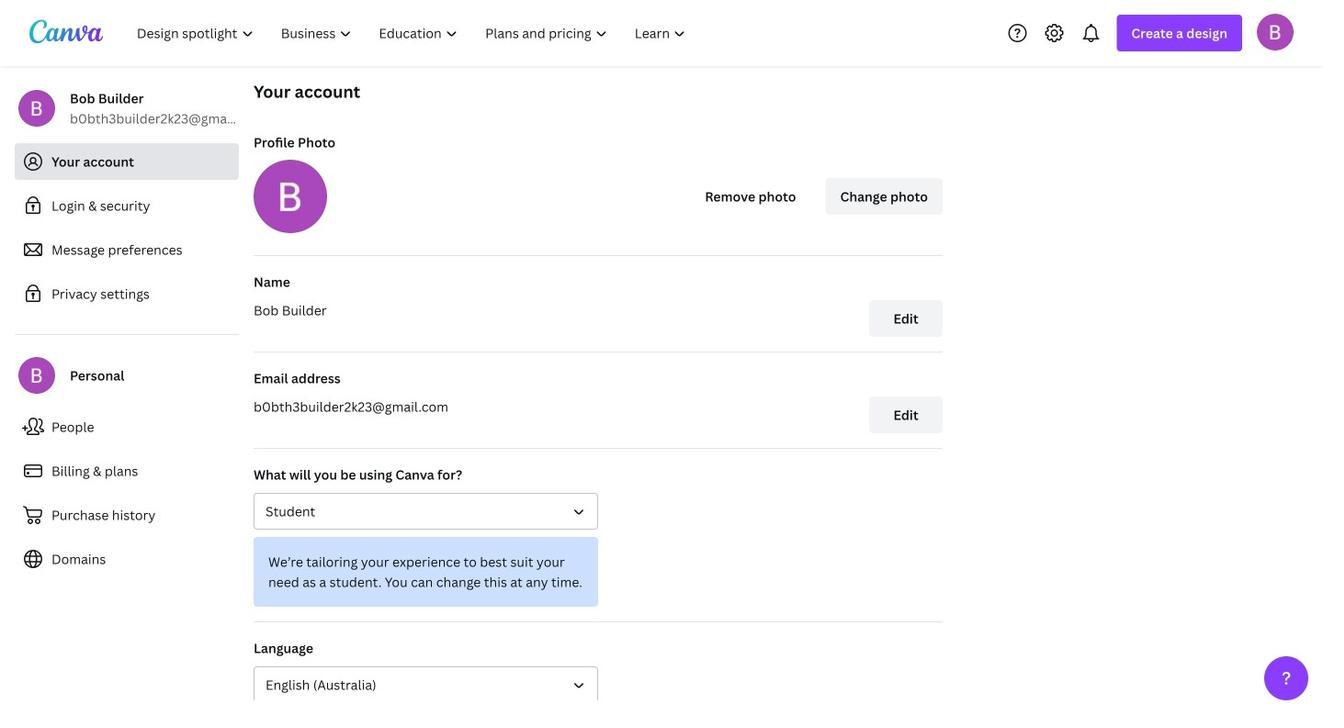 Task type: locate. For each thing, give the bounding box(es) containing it.
bob builder image
[[1257, 14, 1294, 50]]

top level navigation element
[[125, 15, 702, 51]]

None button
[[254, 494, 598, 530]]



Task type: describe. For each thing, give the bounding box(es) containing it.
Language: English (Australia) button
[[254, 667, 598, 704]]



Task type: vqa. For each thing, say whether or not it's contained in the screenshot.
Bob Builder icon
yes



